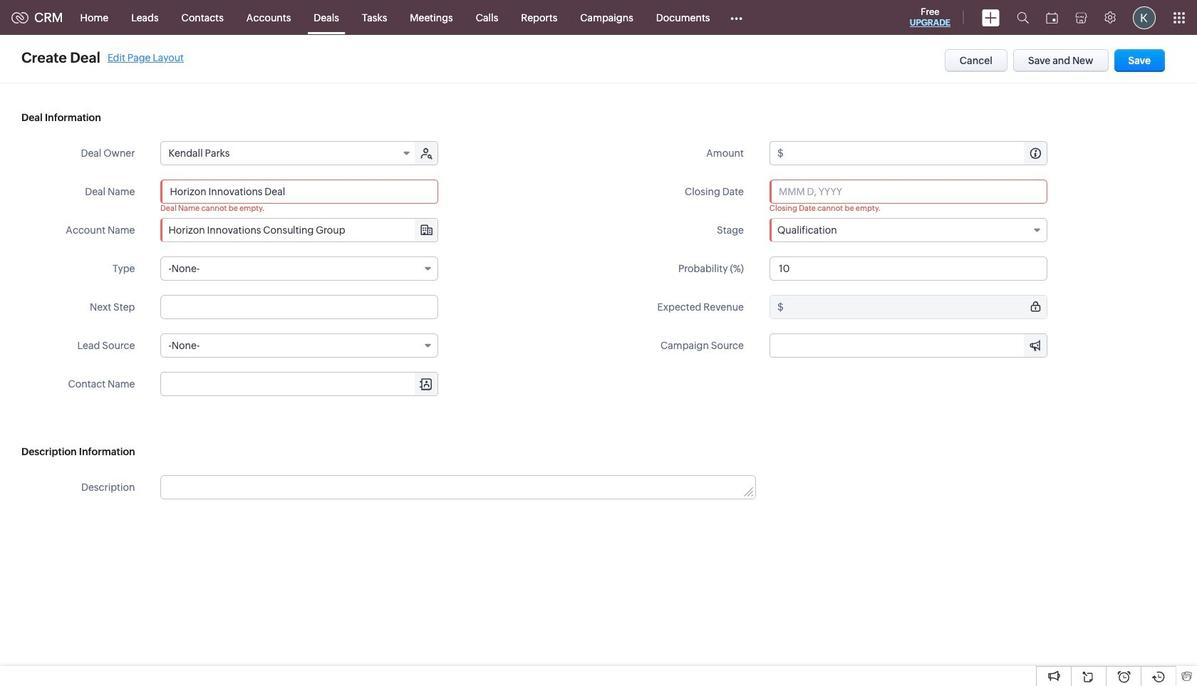 Task type: vqa. For each thing, say whether or not it's contained in the screenshot.
Previous Record image on the top of the page
no



Task type: describe. For each thing, give the bounding box(es) containing it.
profile element
[[1125, 0, 1165, 35]]

Other Modules field
[[722, 6, 753, 29]]

profile image
[[1134, 6, 1157, 29]]

MMM D, YYYY text field
[[770, 180, 1048, 204]]

search element
[[1009, 0, 1038, 35]]

search image
[[1017, 11, 1030, 24]]



Task type: locate. For each thing, give the bounding box(es) containing it.
create menu element
[[974, 0, 1009, 35]]

create menu image
[[983, 9, 1000, 26]]

None text field
[[161, 180, 439, 204], [161, 295, 439, 319], [161, 476, 756, 499], [161, 180, 439, 204], [161, 295, 439, 319], [161, 476, 756, 499]]

calendar image
[[1047, 12, 1059, 23]]

None field
[[161, 142, 417, 165], [770, 218, 1048, 242], [161, 219, 438, 242], [161, 257, 439, 281], [161, 334, 439, 358], [161, 373, 438, 396], [161, 142, 417, 165], [770, 218, 1048, 242], [161, 219, 438, 242], [161, 257, 439, 281], [161, 334, 439, 358], [161, 373, 438, 396]]

logo image
[[11, 12, 29, 23]]

None text field
[[786, 142, 1047, 165], [161, 219, 438, 242], [770, 257, 1048, 281], [786, 296, 1047, 319], [161, 373, 438, 396], [786, 142, 1047, 165], [161, 219, 438, 242], [770, 257, 1048, 281], [786, 296, 1047, 319], [161, 373, 438, 396]]



